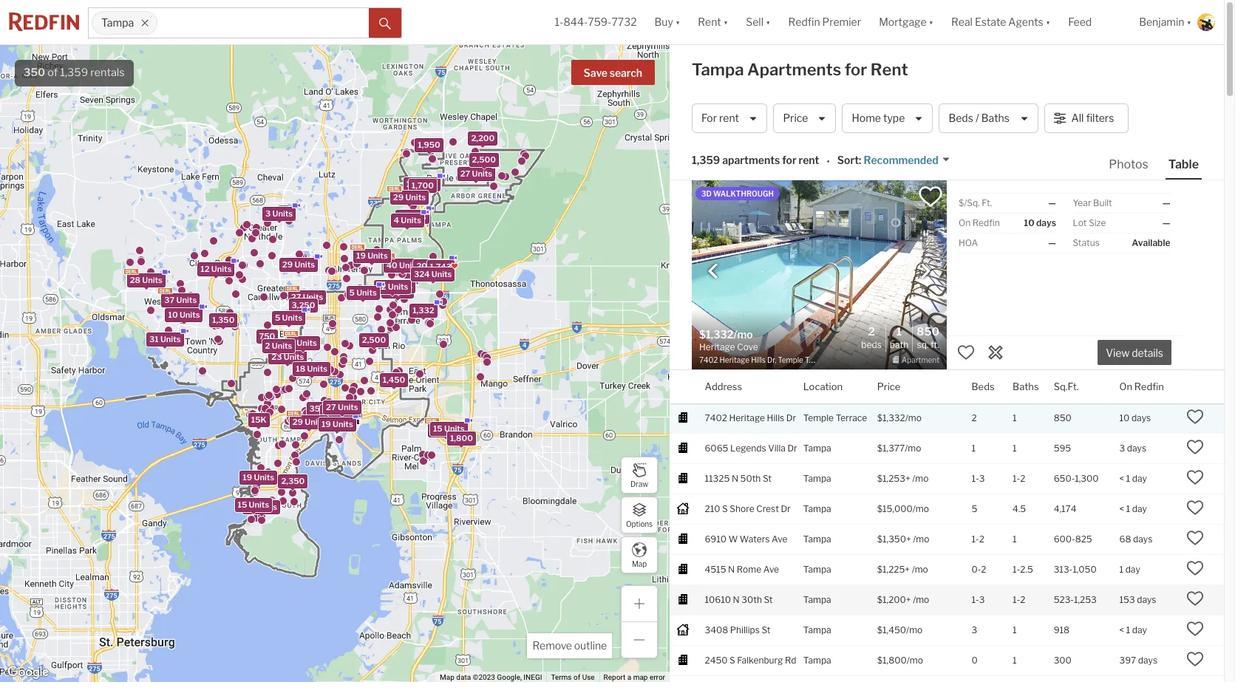 Task type: vqa. For each thing, say whether or not it's contained in the screenshot.
fifth ▾
yes



Task type: describe. For each thing, give the bounding box(es) containing it.
•
[[827, 155, 830, 168]]

850 for 850
[[1054, 412, 1072, 424]]

1 down the "68"
[[1120, 564, 1124, 575]]

details
[[1132, 347, 1164, 360]]

4 up 40
[[394, 215, 399, 226]]

rd
[[785, 655, 797, 666]]

0 vertical spatial 15
[[433, 424, 443, 434]]

previous button image
[[706, 264, 721, 278]]

sq.ft. button
[[1054, 371, 1079, 404]]

1 horizontal spatial 12
[[377, 281, 386, 292]]

1,800
[[450, 434, 473, 444]]

40
[[387, 260, 398, 271]]

ave for 4515 n rome ave
[[764, 564, 780, 575]]

a
[[628, 674, 632, 682]]

beds / baths
[[949, 112, 1010, 125]]

3 units
[[266, 209, 293, 219]]

2 vertical spatial 10
[[1120, 412, 1130, 424]]

23
[[272, 352, 282, 363]]

day for 4,174
[[1133, 503, 1148, 514]]

68
[[1120, 534, 1132, 545]]

tampa up '2450 s falkenburg rd tampa'
[[804, 625, 832, 636]]

google,
[[497, 674, 522, 682]]

1-2 for 650-1,300
[[1013, 473, 1026, 484]]

1- left '759-'
[[555, 16, 564, 28]]

heritage
[[730, 412, 765, 424]]

1,450
[[383, 375, 405, 386]]

210
[[705, 503, 721, 514]]

1 vertical spatial 1-2
[[972, 534, 985, 545]]

©2023
[[473, 674, 495, 682]]

lot size
[[1074, 217, 1107, 229]]

— for size
[[1163, 217, 1171, 229]]

1 horizontal spatial 19
[[322, 420, 331, 430]]

2 beds
[[862, 326, 882, 351]]

1 up 397
[[1127, 625, 1131, 636]]

favorite button image
[[919, 184, 944, 209]]

remove outline button
[[528, 634, 612, 659]]

7402 heritage hills dr temple terrace
[[705, 412, 868, 424]]

31 units
[[149, 334, 181, 345]]

save
[[584, 67, 608, 79]]

day down 68 days
[[1126, 564, 1141, 575]]

mortgage ▾ button
[[871, 0, 943, 44]]

location button
[[804, 371, 843, 404]]

< 1 day for 918
[[1120, 625, 1148, 636]]

28
[[130, 275, 141, 286]]

2 horizontal spatial 27
[[460, 168, 471, 179]]

7402
[[705, 412, 728, 424]]

favorite this home image for 595
[[1187, 438, 1205, 456]]

map for map data ©2023 google, inegi
[[440, 674, 455, 682]]

tampa right the rd
[[804, 655, 832, 666]]

▾ for rent ▾
[[724, 16, 729, 28]]

10 units
[[168, 310, 200, 320]]

1 horizontal spatial 5
[[350, 288, 355, 298]]

days for 595
[[1128, 443, 1147, 454]]

6910 w waters ave
[[705, 534, 788, 545]]

beds for beds / baths
[[949, 112, 974, 125]]

rent inside for rent button
[[720, 112, 740, 125]]

153
[[1120, 594, 1136, 605]]

0 vertical spatial favorite this home image
[[958, 344, 976, 362]]

map
[[634, 674, 648, 682]]

3d
[[702, 189, 712, 198]]

397
[[1120, 655, 1137, 666]]

1- up 4.5
[[1013, 473, 1021, 484]]

35
[[310, 404, 320, 414]]

397 days
[[1120, 655, 1158, 666]]

agents
[[1009, 16, 1044, 28]]

days for 300
[[1139, 655, 1158, 666]]

2 horizontal spatial 27 units
[[460, 168, 493, 179]]

— left the 'status' at the top of the page
[[1049, 237, 1057, 249]]

$1,332 /mo
[[878, 412, 922, 424]]

1 vertical spatial 10 days
[[1120, 412, 1152, 424]]

favorite this home image for 600-825
[[1187, 529, 1205, 547]]

— for built
[[1163, 197, 1171, 209]]

baths inside button
[[982, 112, 1010, 125]]

sort
[[838, 154, 859, 167]]

1 vertical spatial price button
[[878, 371, 901, 404]]

0 horizontal spatial 27
[[291, 292, 301, 303]]

mortgage
[[879, 16, 927, 28]]

report a map error
[[604, 674, 666, 682]]

sq.ft.
[[1054, 381, 1079, 392]]

tampa down the temple
[[804, 443, 832, 454]]

4 up 40 units
[[399, 211, 404, 222]]

1 horizontal spatial ft.
[[982, 197, 993, 209]]

st for 11325 n 50th st
[[763, 473, 772, 484]]

2 vertical spatial 12 units
[[377, 281, 409, 292]]

for rent
[[702, 112, 740, 125]]

2 inside 2 beds
[[869, 326, 876, 339]]

estate
[[975, 16, 1007, 28]]

s for 2450
[[730, 655, 736, 666]]

draw button
[[621, 457, 658, 494]]

850 for 850 sq. ft.
[[917, 326, 940, 339]]

2 vertical spatial st
[[762, 625, 771, 636]]

feed button
[[1060, 0, 1131, 44]]

2 vertical spatial 19
[[243, 473, 252, 483]]

ft. inside 850 sq. ft.
[[931, 339, 940, 351]]

1 vertical spatial 2 units
[[265, 341, 292, 351]]

$1,253+
[[878, 473, 911, 484]]

0 horizontal spatial 5
[[275, 313, 281, 323]]

1 vertical spatial 5 units
[[275, 313, 303, 323]]

$1,332
[[878, 412, 906, 424]]

750
[[259, 331, 275, 342]]

benjamin
[[1140, 16, 1185, 28]]

0 horizontal spatial 19 units
[[243, 473, 274, 483]]

324 units
[[414, 269, 452, 280]]

for
[[702, 112, 717, 125]]

favorite this home image for 918
[[1187, 620, 1205, 638]]

4.5
[[1013, 503, 1027, 514]]

for for rent
[[783, 154, 797, 167]]

37
[[164, 295, 175, 305]]

villa
[[769, 443, 786, 454]]

ave for 6910 w waters ave
[[772, 534, 788, 545]]

n for 10610
[[733, 594, 740, 605]]

0 vertical spatial 12
[[407, 179, 416, 189]]

1,332
[[413, 306, 435, 316]]

0 horizontal spatial on
[[959, 217, 971, 229]]

day for 650-1,300
[[1133, 473, 1148, 484]]

tampa right crest
[[804, 503, 832, 514]]

1- down 0-
[[972, 594, 980, 605]]

of for 350
[[48, 66, 58, 79]]

595
[[1054, 443, 1072, 454]]

2450 s falkenburg rd tampa
[[705, 655, 832, 666]]

sell ▾ button
[[738, 0, 780, 44]]

< for 4,174
[[1120, 503, 1125, 514]]

1 horizontal spatial 2,500
[[472, 155, 496, 165]]

beds for beds button
[[972, 381, 995, 392]]

home type
[[852, 112, 905, 125]]

1- right 0-2
[[1013, 564, 1021, 575]]

view details button
[[1098, 340, 1172, 366]]

11325 n 50th st
[[705, 473, 772, 484]]

0 horizontal spatial redfin
[[789, 16, 821, 28]]

0 vertical spatial price button
[[774, 104, 837, 133]]

1 left 918
[[1013, 625, 1017, 636]]

year built
[[1074, 197, 1113, 209]]

1 vertical spatial redfin
[[973, 217, 1000, 229]]

0
[[972, 655, 978, 666]]

153 days
[[1120, 594, 1157, 605]]

0 vertical spatial 12 units
[[407, 179, 438, 189]]

walkthrough
[[714, 189, 774, 198]]

1 left 595
[[1013, 443, 1017, 454]]

0 vertical spatial 1,359
[[60, 66, 88, 79]]

1-3 for $1,253+ /mo
[[972, 473, 985, 484]]

favorite this home image for 313-1,050
[[1187, 560, 1205, 577]]

map region
[[0, 0, 728, 683]]

$/sq. ft.
[[959, 197, 993, 209]]

/mo for $15,000 /mo
[[913, 503, 930, 514]]

submit search image
[[379, 18, 391, 29]]

x-out this home image
[[987, 344, 1005, 362]]

▾ for benjamin ▾
[[1187, 16, 1192, 28]]

1 vertical spatial 12 units
[[201, 264, 232, 274]]

0-2
[[972, 564, 987, 575]]

/mo for $1,200+ /mo
[[913, 594, 930, 605]]

1,300
[[1076, 473, 1099, 484]]

rent inside 1,359 apartments for rent •
[[799, 154, 820, 167]]

google image
[[4, 663, 53, 683]]

0 horizontal spatial 12
[[201, 264, 210, 274]]

$/sq.
[[959, 197, 981, 209]]

remove outline
[[533, 640, 607, 652]]

2 vertical spatial 29
[[293, 417, 303, 428]]

1 horizontal spatial 2 units
[[384, 286, 411, 296]]

1 down 3 days
[[1127, 473, 1131, 484]]

/mo for $1,332 /mo
[[906, 412, 922, 424]]

< 1 day for 650-1,300
[[1120, 473, 1148, 484]]

1 right 0
[[1013, 655, 1017, 666]]

shore
[[730, 503, 755, 514]]

mortgage ▾
[[879, 16, 934, 28]]

10610
[[705, 594, 731, 605]]

3 for 3
[[972, 625, 978, 636]]

▾ for mortgage ▾
[[929, 16, 934, 28]]

remove tampa image
[[140, 18, 149, 27]]

4,174
[[1054, 503, 1077, 514]]

rent ▾ button
[[690, 0, 738, 44]]

days for 523-1,253
[[1138, 594, 1157, 605]]

draw
[[631, 480, 649, 488]]

0 vertical spatial 5 units
[[350, 288, 377, 298]]

1-2 for 523-1,253
[[1013, 594, 1026, 605]]

523-
[[1054, 594, 1075, 605]]

30th
[[742, 594, 762, 605]]

for for rent
[[845, 60, 868, 79]]

tampa left remove tampa icon
[[101, 17, 134, 29]]

1 vertical spatial 29 units
[[282, 260, 315, 270]]

0 horizontal spatial on redfin
[[959, 217, 1000, 229]]

on inside button
[[1120, 381, 1133, 392]]

rome
[[737, 564, 762, 575]]

2 vertical spatial 29 units
[[293, 417, 325, 428]]

10 inside map region
[[168, 310, 178, 320]]

favorite this home image for 4,174
[[1187, 499, 1205, 517]]

1,359 apartments for rent •
[[692, 154, 830, 168]]

table button
[[1166, 157, 1203, 180]]



Task type: locate. For each thing, give the bounding box(es) containing it.
favorite this home image for 850
[[1187, 408, 1205, 426]]

redfin down $/sq. ft.
[[973, 217, 1000, 229]]

days for 850
[[1132, 412, 1152, 424]]

850 up sq.
[[917, 326, 940, 339]]

recommended
[[864, 154, 939, 167]]

2 1-3 from the top
[[972, 594, 985, 605]]

buy
[[655, 16, 674, 28]]

27 units down 2,200
[[460, 168, 493, 179]]

beds down x-out this home image
[[972, 381, 995, 392]]

12 units
[[407, 179, 438, 189], [201, 264, 232, 274], [377, 281, 409, 292]]

ft. right sq.
[[931, 339, 940, 351]]

tampa apartments for rent
[[692, 60, 909, 79]]

1 vertical spatial dr
[[788, 443, 798, 454]]

price button up $1,332
[[878, 371, 901, 404]]

< 1 day for 4,174
[[1120, 503, 1148, 514]]

7 favorite this home image from the top
[[1187, 651, 1205, 668]]

apartments
[[748, 60, 842, 79]]

0 vertical spatial 15 units
[[433, 424, 465, 434]]

5 favorite this home image from the top
[[1187, 560, 1205, 577]]

favorite this home image
[[958, 344, 976, 362], [1187, 408, 1205, 426], [1187, 620, 1205, 638]]

6065
[[705, 443, 729, 454]]

bath
[[890, 339, 909, 351]]

▾ right mortgage
[[929, 16, 934, 28]]

1,350
[[212, 315, 235, 325]]

3 ▾ from the left
[[766, 16, 771, 28]]

price inside button
[[784, 112, 809, 125]]

location
[[804, 381, 843, 392]]

2 favorite this home image from the top
[[1187, 469, 1205, 486]]

0 vertical spatial beds
[[949, 112, 974, 125]]

27 units right 35
[[326, 402, 358, 412]]

tampa
[[101, 17, 134, 29], [692, 60, 744, 79], [804, 443, 832, 454], [804, 473, 832, 484], [804, 503, 832, 514], [804, 534, 832, 545], [804, 564, 832, 575], [804, 594, 832, 605], [804, 625, 832, 636], [804, 655, 832, 666]]

$1,350+ /mo
[[878, 534, 930, 545]]

1 vertical spatial ft.
[[931, 339, 940, 351]]

0 horizontal spatial 850
[[917, 326, 940, 339]]

1 vertical spatial 5
[[275, 313, 281, 323]]

day for 918
[[1133, 625, 1148, 636]]

19 down 317
[[322, 420, 331, 430]]

dr right villa
[[788, 443, 798, 454]]

price down apartments
[[784, 112, 809, 125]]

rent right for
[[720, 112, 740, 125]]

1 up bath
[[897, 326, 902, 339]]

/mo for $1,800 /mo
[[907, 655, 924, 666]]

2 vertical spatial <
[[1120, 625, 1125, 636]]

on redfin down the details
[[1120, 381, 1165, 392]]

20
[[417, 261, 428, 271]]

1 horizontal spatial 19 units
[[322, 420, 353, 430]]

/mo up "$1,377 /mo"
[[906, 412, 922, 424]]

1 vertical spatial 2,500
[[362, 335, 386, 345]]

10 days left lot
[[1025, 217, 1057, 229]]

all
[[1072, 112, 1085, 125]]

1 horizontal spatial 10
[[1025, 217, 1035, 229]]

lot
[[1074, 217, 1088, 229]]

rent ▾ button
[[698, 0, 729, 44]]

0 vertical spatial n
[[732, 473, 739, 484]]

premier
[[823, 16, 862, 28]]

baths left the sq.ft.
[[1013, 381, 1040, 392]]

3 < 1 day from the top
[[1120, 625, 1148, 636]]

▾ for buy ▾
[[676, 16, 681, 28]]

1-844-759-7732
[[555, 16, 637, 28]]

1,359 left rentals
[[60, 66, 88, 79]]

1 down 4.5
[[1013, 534, 1017, 545]]

27 units up 23 units in the bottom of the page
[[291, 292, 323, 303]]

/mo for $1,450 /mo
[[907, 625, 923, 636]]

1 horizontal spatial price
[[878, 381, 901, 392]]

2 vertical spatial 27
[[326, 402, 336, 412]]

1 vertical spatial n
[[729, 564, 735, 575]]

rent
[[698, 16, 722, 28], [871, 60, 909, 79]]

▾ inside dropdown button
[[1046, 16, 1051, 28]]

s right 210
[[723, 503, 728, 514]]

price
[[784, 112, 809, 125], [878, 381, 901, 392]]

1- down 1-2.5
[[1013, 594, 1021, 605]]

2 vertical spatial 12
[[377, 281, 386, 292]]

1 horizontal spatial on
[[1120, 381, 1133, 392]]

2 vertical spatial 19 units
[[243, 473, 274, 483]]

s for 210
[[723, 503, 728, 514]]

st right 'phillips'
[[762, 625, 771, 636]]

0 vertical spatial price
[[784, 112, 809, 125]]

1 inside 1 bath
[[897, 326, 902, 339]]

buy ▾ button
[[646, 0, 690, 44]]

2 vertical spatial 5
[[972, 503, 978, 514]]

0 vertical spatial rent
[[720, 112, 740, 125]]

4 favorite this home image from the top
[[1187, 529, 1205, 547]]

850
[[917, 326, 940, 339], [1054, 412, 1072, 424]]

▾ left 'user photo' at top
[[1187, 16, 1192, 28]]

1 vertical spatial 29
[[282, 260, 293, 270]]

1 horizontal spatial on redfin
[[1120, 381, 1165, 392]]

2 vertical spatial 27 units
[[326, 402, 358, 412]]

1-2 up 4.5
[[1013, 473, 1026, 484]]

35 units
[[310, 404, 342, 414]]

map down options
[[632, 559, 647, 568]]

s right 2450
[[730, 655, 736, 666]]

days for 600-825
[[1134, 534, 1153, 545]]

rentals
[[90, 66, 125, 79]]

2.5
[[1021, 564, 1034, 575]]

for right the apartments at the top of the page
[[783, 154, 797, 167]]

0 horizontal spatial 15 units
[[238, 500, 269, 510]]

0 vertical spatial redfin
[[789, 16, 821, 28]]

0 horizontal spatial baths
[[982, 112, 1010, 125]]

favorite this home image
[[1187, 438, 1205, 456], [1187, 469, 1205, 486], [1187, 499, 1205, 517], [1187, 529, 1205, 547], [1187, 560, 1205, 577], [1187, 590, 1205, 608], [1187, 651, 1205, 668]]

address button
[[705, 371, 743, 404]]

1 ▾ from the left
[[676, 16, 681, 28]]

1 vertical spatial 19 units
[[322, 420, 353, 430]]

350
[[24, 66, 45, 79]]

0 horizontal spatial s
[[723, 503, 728, 514]]

1 vertical spatial of
[[574, 674, 581, 682]]

2 units down 40 units
[[384, 286, 411, 296]]

0 vertical spatial baths
[[982, 112, 1010, 125]]

1-2 down 1-2.5
[[1013, 594, 1026, 605]]

$1,253+ /mo
[[878, 473, 929, 484]]

3 < from the top
[[1120, 625, 1125, 636]]

5 ▾ from the left
[[1046, 16, 1051, 28]]

baths right "/"
[[982, 112, 1010, 125]]

3d walkthrough
[[702, 189, 774, 198]]

price button up • on the top of the page
[[774, 104, 837, 133]]

0 vertical spatial on redfin
[[959, 217, 1000, 229]]

1 horizontal spatial 27
[[326, 402, 336, 412]]

759-
[[588, 16, 612, 28]]

/mo right $1,200+
[[913, 594, 930, 605]]

recommended button
[[862, 153, 951, 168]]

status
[[1074, 237, 1100, 249]]

15 units
[[433, 424, 465, 434], [238, 500, 269, 510]]

buy ▾
[[655, 16, 681, 28]]

falkenburg
[[738, 655, 783, 666]]

0 horizontal spatial price button
[[774, 104, 837, 133]]

1 favorite this home image from the top
[[1187, 438, 1205, 456]]

of for terms
[[574, 674, 581, 682]]

0 vertical spatial 19 units
[[356, 251, 388, 261]]

4 ▾ from the left
[[929, 16, 934, 28]]

3 favorite this home image from the top
[[1187, 499, 1205, 517]]

1 vertical spatial beds
[[862, 339, 882, 351]]

tampa down '6065 legends villa dr tampa'
[[804, 473, 832, 484]]

/mo right $1,350+
[[914, 534, 930, 545]]

2 ▾ from the left
[[724, 16, 729, 28]]

— down table button
[[1163, 197, 1171, 209]]

0 vertical spatial 1-2
[[1013, 473, 1026, 484]]

1 horizontal spatial 15
[[433, 424, 443, 434]]

0 horizontal spatial 10
[[168, 310, 178, 320]]

0 vertical spatial s
[[723, 503, 728, 514]]

0 vertical spatial 2,500
[[472, 155, 496, 165]]

50th
[[741, 473, 761, 484]]

6 favorite this home image from the top
[[1187, 590, 1205, 608]]

1 horizontal spatial of
[[574, 674, 581, 682]]

1 vertical spatial 15
[[238, 500, 247, 510]]

2 vertical spatial redfin
[[1135, 381, 1165, 392]]

1 horizontal spatial redfin
[[973, 217, 1000, 229]]

2 horizontal spatial redfin
[[1135, 381, 1165, 392]]

map for map
[[632, 559, 647, 568]]

0 vertical spatial 1-3
[[972, 473, 985, 484]]

0 vertical spatial ave
[[772, 534, 788, 545]]

on redfin button
[[1120, 371, 1165, 404]]

beds left "/"
[[949, 112, 974, 125]]

12 units down 1,950
[[407, 179, 438, 189]]

/mo right "$1,253+"
[[913, 473, 929, 484]]

29 units down 35
[[293, 417, 325, 428]]

on redfin down $/sq. ft.
[[959, 217, 1000, 229]]

< up the "68"
[[1120, 503, 1125, 514]]

1 down beds button
[[972, 443, 976, 454]]

1 vertical spatial 10
[[168, 310, 178, 320]]

1 vertical spatial 19
[[322, 420, 331, 430]]

1,359 inside 1,359 apartments for rent •
[[692, 154, 721, 167]]

0 horizontal spatial 2 units
[[265, 341, 292, 351]]

▾ right buy
[[676, 16, 681, 28]]

favorite button checkbox
[[919, 184, 944, 209]]

report
[[604, 674, 626, 682]]

redfin left premier
[[789, 16, 821, 28]]

— left the year
[[1049, 197, 1057, 209]]

600-
[[1054, 534, 1076, 545]]

for inside 1,359 apartments for rent •
[[783, 154, 797, 167]]

tampa right waters at the bottom right
[[804, 534, 832, 545]]

3 for 3 units
[[266, 209, 271, 219]]

1 up the "68"
[[1127, 503, 1131, 514]]

2 < from the top
[[1120, 503, 1125, 514]]

baths button
[[1013, 371, 1040, 404]]

< for 650-1,300
[[1120, 473, 1125, 484]]

3408 phillips st
[[705, 625, 771, 636]]

rent right buy ▾
[[698, 16, 722, 28]]

day down 3 days
[[1133, 473, 1148, 484]]

1 vertical spatial 27 units
[[291, 292, 323, 303]]

dr for 7402 heritage hills dr
[[787, 412, 797, 424]]

0 horizontal spatial map
[[440, 674, 455, 682]]

w
[[729, 534, 738, 545]]

3408
[[705, 625, 729, 636]]

favorite this home image for 300
[[1187, 651, 1205, 668]]

save search
[[584, 67, 643, 79]]

ave right waters at the bottom right
[[772, 534, 788, 545]]

19 units up the 14 units
[[243, 473, 274, 483]]

0 vertical spatial of
[[48, 66, 58, 79]]

2 horizontal spatial 19 units
[[356, 251, 388, 261]]

0 horizontal spatial price
[[784, 112, 809, 125]]

1 vertical spatial 1-3
[[972, 594, 985, 605]]

beds left bath
[[862, 339, 882, 351]]

68 days
[[1120, 534, 1153, 545]]

/mo up $1,350+ /mo
[[913, 503, 930, 514]]

1 down baths button
[[1013, 412, 1017, 424]]

12 units up 1,350
[[201, 264, 232, 274]]

2 vertical spatial beds
[[972, 381, 995, 392]]

price button
[[774, 104, 837, 133], [878, 371, 901, 404]]

1 bath
[[890, 326, 909, 351]]

1 horizontal spatial baths
[[1013, 381, 1040, 392]]

/mo down $1,450 /mo
[[907, 655, 924, 666]]

type
[[884, 112, 905, 125]]

2 vertical spatial dr
[[781, 503, 791, 514]]

all filters button
[[1045, 104, 1129, 133]]

0 horizontal spatial rent
[[720, 112, 740, 125]]

4 up 23 units in the bottom of the page
[[290, 338, 295, 348]]

0 vertical spatial 29 units
[[393, 192, 426, 203]]

dr right crest
[[781, 503, 791, 514]]

n right 4515 at right bottom
[[729, 564, 735, 575]]

n for 11325
[[732, 473, 739, 484]]

beds inside button
[[949, 112, 974, 125]]

favorite this home image for 523-1,253
[[1187, 590, 1205, 608]]

None search field
[[157, 8, 369, 38]]

/mo for $1,377 /mo
[[905, 443, 922, 454]]

1 1-3 from the top
[[972, 473, 985, 484]]

1-3 for $1,200+ /mo
[[972, 594, 985, 605]]

▾
[[676, 16, 681, 28], [724, 16, 729, 28], [766, 16, 771, 28], [929, 16, 934, 28], [1046, 16, 1051, 28], [1187, 16, 1192, 28]]

▾ for sell ▾
[[766, 16, 771, 28]]

tampa right the 30th at the bottom of page
[[804, 594, 832, 605]]

650-
[[1054, 473, 1076, 484]]

0 vertical spatial on
[[959, 217, 971, 229]]

0 vertical spatial 29
[[393, 192, 404, 203]]

0 horizontal spatial ft.
[[931, 339, 940, 351]]

2 horizontal spatial 5
[[972, 503, 978, 514]]

apartments
[[723, 154, 781, 167]]

1- up 0-
[[972, 534, 980, 545]]

2 units
[[384, 286, 411, 296], [265, 341, 292, 351]]

10 left lot
[[1025, 217, 1035, 229]]

—
[[1049, 197, 1057, 209], [1163, 197, 1171, 209], [1163, 217, 1171, 229], [1049, 237, 1057, 249]]

mortgage ▾ button
[[879, 0, 934, 44]]

0 vertical spatial 10
[[1025, 217, 1035, 229]]

1 < from the top
[[1120, 473, 1125, 484]]

19
[[356, 251, 366, 261], [322, 420, 331, 430], [243, 473, 252, 483]]

ave right rome
[[764, 564, 780, 575]]

1 horizontal spatial rent
[[871, 60, 909, 79]]

$1,350+
[[878, 534, 912, 545]]

29 right 15k
[[293, 417, 303, 428]]

on up hoa
[[959, 217, 971, 229]]

< 1 day down 3 days
[[1120, 473, 1148, 484]]

ft. right the $/sq.
[[982, 197, 993, 209]]

< for 918
[[1120, 625, 1125, 636]]

29 units
[[393, 192, 426, 203], [282, 260, 315, 270], [293, 417, 325, 428]]

1 horizontal spatial 27 units
[[326, 402, 358, 412]]

1-2 up 0-2
[[972, 534, 985, 545]]

baths
[[982, 112, 1010, 125], [1013, 381, 1040, 392]]

0 vertical spatial 5
[[350, 288, 355, 298]]

$1,450
[[878, 625, 907, 636]]

home
[[852, 112, 882, 125]]

photo of 7402 heritage hills dr, temple terrace, fl 33637 image
[[692, 180, 947, 370]]

n for 4515
[[729, 564, 735, 575]]

/mo for $1,225+ /mo
[[912, 564, 929, 575]]

heading
[[700, 327, 820, 366]]

tampa down rent ▾ button
[[692, 60, 744, 79]]

10 up 3 days
[[1120, 412, 1130, 424]]

6910
[[705, 534, 727, 545]]

10 days up 3 days
[[1120, 412, 1152, 424]]

1 day
[[1120, 564, 1141, 575]]

1 vertical spatial map
[[440, 674, 455, 682]]

1 vertical spatial on redfin
[[1120, 381, 1165, 392]]

$1,800 /mo
[[878, 655, 924, 666]]

map
[[632, 559, 647, 568], [440, 674, 455, 682]]

rent inside dropdown button
[[698, 16, 722, 28]]

3 inside map region
[[266, 209, 271, 219]]

4 down 40
[[385, 281, 391, 291]]

0 vertical spatial 10 days
[[1025, 217, 1057, 229]]

error
[[650, 674, 666, 682]]

< 1 day
[[1120, 473, 1148, 484], [1120, 503, 1148, 514], [1120, 625, 1148, 636]]

4515
[[705, 564, 727, 575]]

3 days
[[1120, 443, 1147, 454]]

— up available
[[1163, 217, 1171, 229]]

sell ▾
[[746, 16, 771, 28]]

19 up the 14
[[243, 473, 252, 483]]

1 horizontal spatial 15 units
[[433, 424, 465, 434]]

redfin down the details
[[1135, 381, 1165, 392]]

2
[[384, 286, 389, 296], [869, 326, 876, 339], [265, 341, 270, 351], [972, 412, 978, 424], [1021, 473, 1026, 484], [980, 534, 985, 545], [982, 564, 987, 575], [1021, 594, 1026, 605]]

1- right $1,253+ /mo at the right
[[972, 473, 980, 484]]

feed
[[1069, 16, 1092, 28]]

dr for 6065 legends villa dr
[[788, 443, 798, 454]]

0 vertical spatial <
[[1120, 473, 1125, 484]]

hills
[[767, 412, 785, 424]]

1 vertical spatial 15 units
[[238, 500, 269, 510]]

▾ right agents on the right
[[1046, 16, 1051, 28]]

$1,800
[[878, 655, 907, 666]]

0 vertical spatial 19
[[356, 251, 366, 261]]

/mo for $1,350+ /mo
[[914, 534, 930, 545]]

$1,225+ /mo
[[878, 564, 929, 575]]

1 vertical spatial price
[[878, 381, 901, 392]]

1 horizontal spatial rent
[[799, 154, 820, 167]]

1 vertical spatial for
[[783, 154, 797, 167]]

10 down 37
[[168, 310, 178, 320]]

user photo image
[[1198, 13, 1216, 31]]

0 vertical spatial 27
[[460, 168, 471, 179]]

2,500 down 2,200
[[472, 155, 496, 165]]

1 vertical spatial rent
[[799, 154, 820, 167]]

— for ft.
[[1049, 197, 1057, 209]]

tampa right rome
[[804, 564, 832, 575]]

2 < 1 day from the top
[[1120, 503, 1148, 514]]

2 vertical spatial 1-2
[[1013, 594, 1026, 605]]

next button image
[[919, 264, 933, 278]]

$1,377 /mo
[[878, 443, 922, 454]]

on down view
[[1120, 381, 1133, 392]]

1 vertical spatial rent
[[871, 60, 909, 79]]

324
[[414, 269, 430, 280]]

use
[[583, 674, 595, 682]]

table
[[1169, 158, 1200, 172]]

$1,450 /mo
[[878, 625, 923, 636]]

1 < 1 day from the top
[[1120, 473, 1148, 484]]

10
[[1025, 217, 1035, 229], [168, 310, 178, 320], [1120, 412, 1130, 424]]

28 units
[[130, 275, 163, 286]]

available
[[1133, 237, 1171, 249]]

12 units down 40
[[377, 281, 409, 292]]

1 vertical spatial on
[[1120, 381, 1133, 392]]

of right 350
[[48, 66, 58, 79]]

3 for 3 days
[[1120, 443, 1126, 454]]

0 vertical spatial 850
[[917, 326, 940, 339]]

1,950
[[418, 140, 441, 150]]

1 horizontal spatial 10 days
[[1120, 412, 1152, 424]]

29 up 40 units
[[393, 192, 404, 203]]

1 vertical spatial s
[[730, 655, 736, 666]]

$1,225+
[[878, 564, 910, 575]]

favorite this home image for 650-1,300
[[1187, 469, 1205, 486]]

1 vertical spatial 1,359
[[692, 154, 721, 167]]

st for 10610 n 30th st
[[764, 594, 773, 605]]

< 1 day down the 153 days
[[1120, 625, 1148, 636]]

6 ▾ from the left
[[1187, 16, 1192, 28]]

19 left 40
[[356, 251, 366, 261]]

n left the 30th at the bottom of page
[[733, 594, 740, 605]]

/mo for $1,253+ /mo
[[913, 473, 929, 484]]

1 horizontal spatial for
[[845, 60, 868, 79]]

2 vertical spatial favorite this home image
[[1187, 620, 1205, 638]]

map inside button
[[632, 559, 647, 568]]

0 horizontal spatial 5 units
[[275, 313, 303, 323]]

0 horizontal spatial 10 days
[[1025, 217, 1057, 229]]

300
[[1054, 655, 1072, 666]]

▾ left sell
[[724, 16, 729, 28]]

search
[[610, 67, 643, 79]]

price up $1,332
[[878, 381, 901, 392]]



